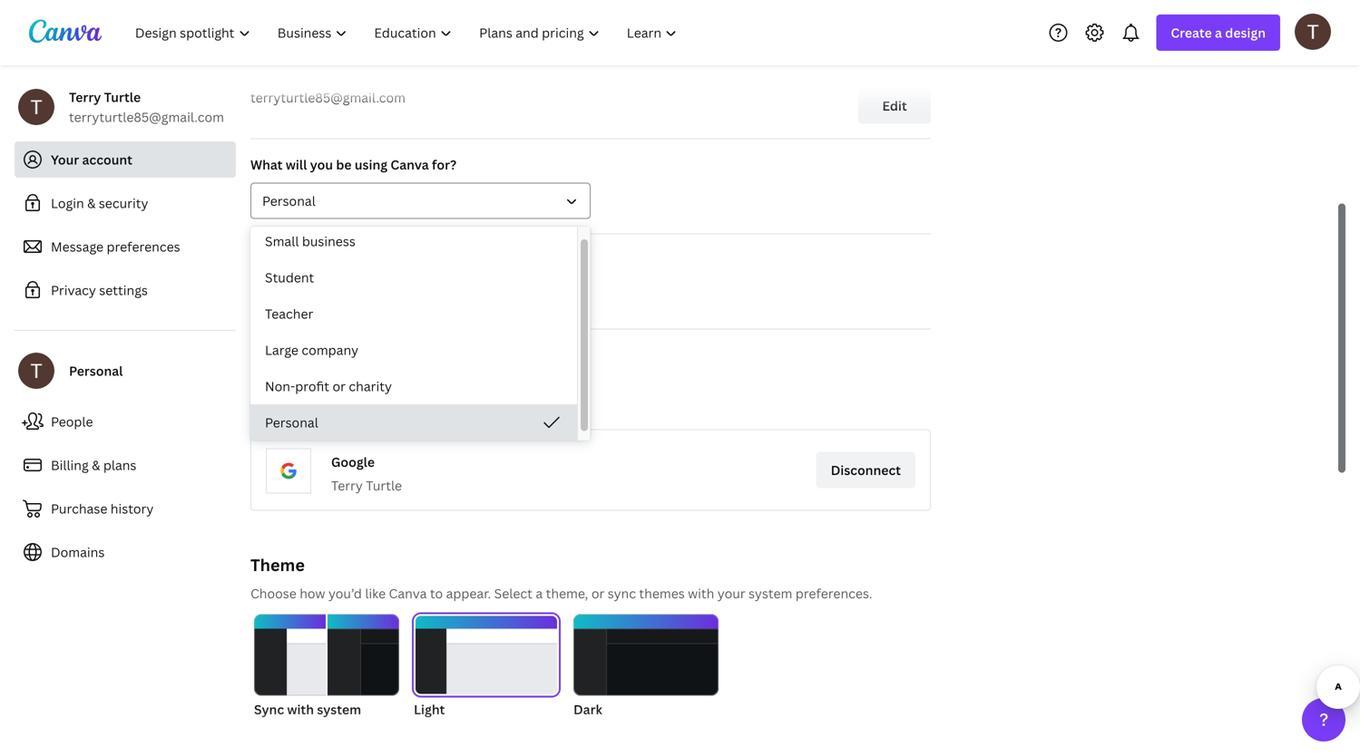 Task type: vqa. For each thing, say whether or not it's contained in the screenshot.
the a to the right
yes



Task type: locate. For each thing, give the bounding box(es) containing it.
turtle up your account link
[[104, 88, 141, 106]]

terryturtle85@gmail.com up your account link
[[69, 108, 224, 126]]

0 vertical spatial a
[[1215, 24, 1222, 41]]

connected social accounts
[[250, 347, 417, 364]]

personal down 'will'
[[262, 192, 316, 210]]

0 horizontal spatial or
[[333, 378, 346, 395]]

1 vertical spatial a
[[536, 585, 543, 603]]

with right sync at left
[[287, 702, 314, 719]]

sync with system
[[254, 702, 361, 719]]

terry turtle terryturtle85@gmail.com
[[69, 88, 224, 126]]

0 horizontal spatial terry
[[69, 88, 101, 106]]

message preferences link
[[15, 229, 236, 265]]

plans
[[103, 457, 136, 474]]

personal down services
[[265, 414, 318, 432]]

services that you use to log in to canva
[[250, 397, 490, 414]]

sync
[[608, 585, 636, 603]]

your
[[718, 585, 746, 603]]

appear.
[[446, 585, 491, 603]]

& right login
[[87, 195, 96, 212]]

1 horizontal spatial system
[[749, 585, 793, 603]]

language
[[250, 251, 309, 269]]

non-profit or charity option
[[250, 368, 577, 405]]

1 vertical spatial &
[[92, 457, 100, 474]]

preferences.
[[796, 585, 873, 603]]

0 vertical spatial &
[[87, 195, 96, 212]]

turtle down google
[[366, 477, 402, 495]]

0 horizontal spatial with
[[287, 702, 314, 719]]

your
[[51, 151, 79, 168]]

canva right in
[[452, 397, 490, 414]]

select
[[494, 585, 533, 603]]

canva left for?
[[391, 156, 429, 173]]

0 vertical spatial terryturtle85@gmail.com
[[250, 89, 406, 106]]

like
[[365, 585, 386, 603]]

1 vertical spatial terry
[[331, 477, 363, 495]]

&
[[87, 195, 96, 212], [92, 457, 100, 474]]

design
[[1225, 24, 1266, 41]]

domains
[[51, 544, 105, 561]]

system right sync at left
[[317, 702, 361, 719]]

choose
[[250, 585, 297, 603]]

your account
[[51, 151, 132, 168]]

1 vertical spatial you
[[334, 397, 356, 414]]

0 vertical spatial turtle
[[104, 88, 141, 106]]

teacher button
[[250, 296, 577, 332]]

1 vertical spatial or
[[592, 585, 605, 603]]

preferences
[[107, 238, 180, 255]]

canva right like
[[389, 585, 427, 603]]

small business
[[265, 233, 356, 250]]

system inside button
[[317, 702, 361, 719]]

connected
[[250, 347, 319, 364]]

you
[[310, 156, 333, 173], [334, 397, 356, 414]]

system
[[749, 585, 793, 603], [317, 702, 361, 719]]

using
[[355, 156, 388, 173]]

student button
[[250, 260, 577, 296]]

a left design
[[1215, 24, 1222, 41]]

Dark button
[[574, 615, 719, 720]]

or
[[333, 378, 346, 395], [592, 585, 605, 603]]

edit
[[882, 97, 907, 114]]

turtle inside terry turtle terryturtle85@gmail.com
[[104, 88, 141, 106]]

0 vertical spatial personal
[[262, 192, 316, 210]]

light
[[414, 702, 445, 719]]

turtle
[[104, 88, 141, 106], [366, 477, 402, 495]]

a inside 'theme choose how you'd like canva to appear. select a theme, or sync themes with your system preferences.'
[[536, 585, 543, 603]]

personal up people on the left bottom
[[69, 363, 123, 380]]

billing & plans
[[51, 457, 136, 474]]

sync
[[254, 702, 284, 719]]

in
[[422, 397, 433, 414]]

1 horizontal spatial with
[[688, 585, 715, 603]]

0 vertical spatial canva
[[391, 156, 429, 173]]

0 horizontal spatial a
[[536, 585, 543, 603]]

to
[[384, 397, 397, 414], [436, 397, 449, 414], [430, 585, 443, 603]]

be
[[336, 156, 352, 173]]

0 vertical spatial you
[[310, 156, 333, 173]]

1 vertical spatial system
[[317, 702, 361, 719]]

0 vertical spatial system
[[749, 585, 793, 603]]

or left sync
[[592, 585, 605, 603]]

or inside 'theme choose how you'd like canva to appear. select a theme, or sync themes with your system preferences.'
[[592, 585, 605, 603]]

a right select
[[536, 585, 543, 603]]

with inside 'theme choose how you'd like canva to appear. select a theme, or sync themes with your system preferences.'
[[688, 585, 715, 603]]

a inside dropdown button
[[1215, 24, 1222, 41]]

1 vertical spatial turtle
[[366, 477, 402, 495]]

small
[[265, 233, 299, 250]]

1 horizontal spatial terry
[[331, 477, 363, 495]]

2 vertical spatial canva
[[389, 585, 427, 603]]

1 vertical spatial canva
[[452, 397, 490, 414]]

non-profit or charity
[[265, 378, 392, 395]]

& for login
[[87, 195, 96, 212]]

terry down google
[[331, 477, 363, 495]]

0 horizontal spatial system
[[317, 702, 361, 719]]

1 vertical spatial terryturtle85@gmail.com
[[69, 108, 224, 126]]

2 vertical spatial personal
[[265, 414, 318, 432]]

will
[[286, 156, 307, 173]]

small business button
[[250, 223, 577, 260]]

canva inside 'theme choose how you'd like canva to appear. select a theme, or sync themes with your system preferences.'
[[389, 585, 427, 603]]

personal inside button
[[265, 414, 318, 432]]

1 horizontal spatial a
[[1215, 24, 1222, 41]]

charity
[[349, 378, 392, 395]]

a
[[1215, 24, 1222, 41], [536, 585, 543, 603]]

with
[[688, 585, 715, 603], [287, 702, 314, 719]]

for?
[[432, 156, 457, 173]]

1 vertical spatial with
[[287, 702, 314, 719]]

1 horizontal spatial or
[[592, 585, 605, 603]]

top level navigation element
[[123, 15, 693, 51]]

small business option
[[250, 223, 577, 260]]

list box
[[250, 223, 577, 441]]

terryturtle85@gmail.com
[[250, 89, 406, 106], [69, 108, 224, 126]]

0 vertical spatial terry
[[69, 88, 101, 106]]

security
[[99, 195, 148, 212]]

& left plans at the left of page
[[92, 457, 100, 474]]

Light button
[[414, 615, 559, 720]]

canva
[[391, 156, 429, 173], [452, 397, 490, 414], [389, 585, 427, 603]]

business
[[302, 233, 356, 250]]

terry turtle image
[[1295, 13, 1331, 50]]

system right your
[[749, 585, 793, 603]]

to left appear.
[[430, 585, 443, 603]]

1 horizontal spatial turtle
[[366, 477, 402, 495]]

domains link
[[15, 535, 236, 571]]

you left the be at the top left
[[310, 156, 333, 173]]

terryturtle85@gmail.com up the be at the top left
[[250, 89, 406, 106]]

create
[[1171, 24, 1212, 41]]

0 horizontal spatial terryturtle85@gmail.com
[[69, 108, 224, 126]]

with left your
[[688, 585, 715, 603]]

large company button
[[250, 332, 577, 368]]

use
[[360, 397, 381, 414]]

0 vertical spatial with
[[688, 585, 715, 603]]

or inside the non-profit or charity button
[[333, 378, 346, 395]]

terry up the your account
[[69, 88, 101, 106]]

you down non-profit or charity
[[334, 397, 356, 414]]

or right profit
[[333, 378, 346, 395]]

create a design button
[[1157, 15, 1281, 51]]

disconnect
[[831, 462, 901, 479]]

personal
[[262, 192, 316, 210], [69, 363, 123, 380], [265, 414, 318, 432]]

how
[[300, 585, 325, 603]]

profit
[[295, 378, 329, 395]]

0 vertical spatial or
[[333, 378, 346, 395]]

login
[[51, 195, 84, 212]]

0 horizontal spatial turtle
[[104, 88, 141, 106]]

what
[[250, 156, 283, 173]]

terry
[[69, 88, 101, 106], [331, 477, 363, 495]]



Task type: describe. For each thing, give the bounding box(es) containing it.
to inside 'theme choose how you'd like canva to appear. select a theme, or sync themes with your system preferences.'
[[430, 585, 443, 603]]

settings
[[99, 282, 148, 299]]

large
[[265, 342, 299, 359]]

to right in
[[436, 397, 449, 414]]

message preferences
[[51, 238, 180, 255]]

privacy
[[51, 282, 96, 299]]

non-
[[265, 378, 295, 395]]

personal button
[[250, 405, 577, 441]]

personal option
[[250, 405, 577, 441]]

1 horizontal spatial terryturtle85@gmail.com
[[250, 89, 406, 106]]

disconnect button
[[816, 452, 916, 489]]

google terry turtle
[[331, 454, 402, 495]]

Sync with system button
[[254, 615, 399, 720]]

terry inside terry turtle terryturtle85@gmail.com
[[69, 88, 101, 106]]

accounts
[[360, 347, 417, 364]]

message
[[51, 238, 104, 255]]

log
[[400, 397, 419, 414]]

you'd
[[328, 585, 362, 603]]

system inside 'theme choose how you'd like canva to appear. select a theme, or sync themes with your system preferences.'
[[749, 585, 793, 603]]

to left log
[[384, 397, 397, 414]]

list box containing small business
[[250, 223, 577, 441]]

large company
[[265, 342, 358, 359]]

canva for theme
[[389, 585, 427, 603]]

billing
[[51, 457, 89, 474]]

login & security link
[[15, 185, 236, 221]]

billing & plans link
[[15, 447, 236, 484]]

& for billing
[[92, 457, 100, 474]]

student
[[265, 269, 314, 286]]

themes
[[639, 585, 685, 603]]

canva for what
[[391, 156, 429, 173]]

purchase
[[51, 501, 107, 518]]

privacy settings link
[[15, 272, 236, 309]]

Personal button
[[250, 183, 591, 219]]

you for that
[[334, 397, 356, 414]]

people link
[[15, 404, 236, 440]]

theme choose how you'd like canva to appear. select a theme, or sync themes with your system preferences.
[[250, 555, 873, 603]]

google
[[331, 454, 375, 471]]

company
[[302, 342, 358, 359]]

with inside button
[[287, 702, 314, 719]]

large company option
[[250, 332, 577, 368]]

theme
[[250, 555, 305, 577]]

teacher option
[[250, 296, 577, 332]]

privacy settings
[[51, 282, 148, 299]]

services
[[250, 397, 302, 414]]

purchase history link
[[15, 491, 236, 527]]

1 vertical spatial personal
[[69, 363, 123, 380]]

terry inside google terry turtle
[[331, 477, 363, 495]]

dark
[[574, 702, 602, 719]]

teacher
[[265, 305, 313, 323]]

what will you be using canva for?
[[250, 156, 457, 173]]

turtle inside google terry turtle
[[366, 477, 402, 495]]

student option
[[250, 260, 577, 296]]

your account link
[[15, 142, 236, 178]]

personal inside "button"
[[262, 192, 316, 210]]

that
[[305, 397, 331, 414]]

account
[[82, 151, 132, 168]]

login & security
[[51, 195, 148, 212]]

you for will
[[310, 156, 333, 173]]

create a design
[[1171, 24, 1266, 41]]

non-profit or charity button
[[250, 368, 577, 405]]

theme,
[[546, 585, 588, 603]]

history
[[111, 501, 154, 518]]

people
[[51, 413, 93, 431]]

social
[[322, 347, 357, 364]]

edit button
[[859, 88, 931, 124]]

purchase history
[[51, 501, 154, 518]]



